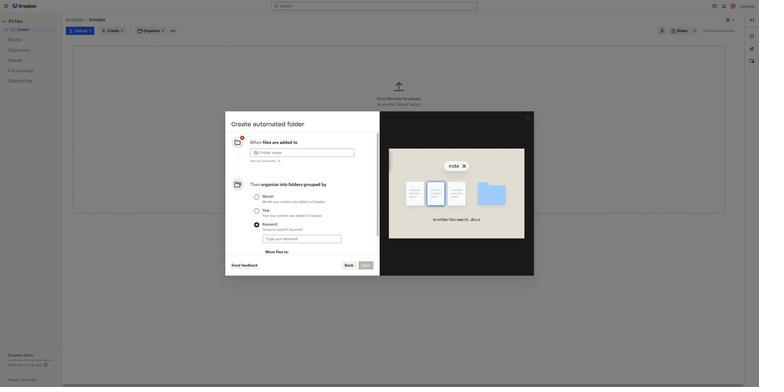 Task type: locate. For each thing, give the bounding box(es) containing it.
2 horizontal spatial access
[[725, 29, 734, 33]]

by right grouped
[[321, 182, 326, 188]]

share for share and manage access to this folder
[[368, 185, 378, 189]]

create automated folder
[[231, 121, 304, 128]]

your for month
[[273, 200, 279, 204]]

folder permissions image
[[277, 159, 281, 163]]

share inside button
[[677, 29, 687, 33]]

1 vertical spatial month
[[263, 200, 272, 204]]

content up year year your content was added to dropbox
[[280, 200, 291, 204]]

added right be
[[401, 170, 412, 175]]

dropbox
[[66, 17, 84, 22], [312, 200, 325, 204], [309, 214, 322, 218], [8, 354, 23, 358]]

deleted files link
[[8, 76, 54, 86]]

0 vertical spatial by
[[321, 182, 326, 188]]

0 vertical spatial only you have access
[[703, 29, 734, 33]]

0 vertical spatial you
[[711, 29, 716, 33]]

files inside drop files here to upload, or use the 'upload' button
[[387, 97, 394, 101]]

0 vertical spatial and
[[379, 185, 386, 189]]

1 vertical spatial only you have access
[[250, 160, 276, 163]]

to
[[404, 97, 407, 101], [396, 128, 400, 133], [293, 140, 297, 145], [391, 170, 395, 175], [413, 170, 416, 175], [414, 185, 418, 189], [309, 200, 312, 204], [306, 214, 308, 218]]

0 horizontal spatial emotes
[[18, 28, 29, 32]]

create
[[231, 121, 251, 128]]

files
[[15, 19, 23, 24], [25, 78, 33, 84], [387, 97, 394, 101], [263, 140, 271, 145], [383, 170, 390, 175], [276, 250, 283, 255]]

2 vertical spatial access
[[402, 185, 413, 189]]

was up keyword group by specific keywords
[[289, 214, 295, 218]]

added right are
[[280, 140, 292, 145]]

content inside year year your content was added to dropbox
[[277, 214, 288, 218]]

to down month month your content was added to dropbox
[[306, 214, 308, 218]]

2 vertical spatial content
[[277, 214, 288, 218]]

0 horizontal spatial only you have access
[[250, 160, 276, 163]]

content for year
[[277, 214, 288, 218]]

1 vertical spatial and
[[21, 378, 28, 383]]

2 month from the top
[[263, 200, 272, 204]]

1 vertical spatial emotes
[[18, 28, 29, 32]]

only you have access
[[703, 29, 734, 33], [250, 160, 276, 163]]

your up keyword
[[270, 214, 276, 218]]

0 horizontal spatial and
[[21, 378, 28, 383]]

by
[[321, 182, 326, 188], [273, 228, 276, 232]]

emotes
[[89, 17, 105, 22], [18, 28, 29, 32]]

added up year year your content was added to dropbox
[[299, 200, 308, 204]]

here
[[395, 97, 403, 101]]

google
[[390, 156, 402, 160]]

file requests link
[[8, 66, 54, 76]]

0 vertical spatial content
[[408, 128, 422, 133]]

import from google drive
[[368, 156, 412, 160]]

1 vertical spatial this
[[419, 185, 425, 189]]

to right here
[[404, 97, 407, 101]]

to inside year year your content was added to dropbox
[[306, 214, 308, 218]]

2 year from the top
[[263, 214, 269, 218]]

specific
[[277, 228, 288, 232]]

access
[[725, 29, 734, 33], [268, 160, 276, 163], [402, 185, 413, 189]]

share inside more ways to add content element
[[368, 185, 378, 189]]

emotes inside all files tree
[[18, 28, 29, 32]]

only
[[703, 29, 710, 33], [250, 160, 256, 163]]

was up year year your content was added to dropbox
[[292, 200, 298, 204]]

Folder name text field
[[260, 150, 351, 156]]

files left be
[[383, 170, 390, 175]]

1 vertical spatial content
[[280, 200, 291, 204]]

1 vertical spatial access
[[268, 160, 276, 163]]

1 horizontal spatial have
[[717, 29, 724, 33]]

import
[[368, 156, 380, 160]]

you
[[711, 29, 716, 33], [256, 160, 261, 163]]

added
[[280, 140, 292, 145], [401, 170, 412, 175], [299, 200, 308, 204], [296, 214, 305, 218]]

upload,
[[408, 97, 421, 101]]

files right all
[[15, 19, 23, 24]]

folder
[[287, 121, 304, 128], [424, 170, 434, 175], [426, 185, 436, 189]]

drive
[[403, 156, 412, 160]]

0 vertical spatial folder
[[287, 121, 304, 128]]

your
[[273, 200, 279, 204], [270, 214, 276, 218]]

month down organize
[[263, 200, 272, 204]]

requests
[[16, 68, 33, 73]]

1 vertical spatial was
[[289, 214, 295, 218]]

access inside more ways to add content element
[[402, 185, 413, 189]]

have
[[717, 29, 724, 33], [261, 160, 267, 163]]

and left manage
[[379, 185, 386, 189]]

1 vertical spatial share
[[368, 185, 378, 189]]

1 vertical spatial have
[[261, 160, 267, 163]]

content up keyword group by specific keywords
[[277, 214, 288, 218]]

added up the "keywords"
[[296, 214, 305, 218]]

emotes down all files
[[18, 28, 29, 32]]

drop
[[377, 97, 386, 101]]

file
[[8, 68, 15, 73]]

0 vertical spatial emotes
[[89, 17, 105, 22]]

or
[[377, 102, 381, 107]]

your inside month month your content was added to dropbox
[[273, 200, 279, 204]]

year up keyword
[[263, 214, 269, 218]]

folder inside dialog
[[287, 121, 304, 128]]

0 horizontal spatial by
[[273, 228, 276, 232]]

year
[[263, 209, 270, 213], [263, 214, 269, 218]]

to up folder name text field
[[293, 140, 297, 145]]

manage
[[386, 185, 401, 189]]

photos
[[8, 37, 22, 42]]

dropbox inside month month your content was added to dropbox
[[312, 200, 325, 204]]

files left are
[[263, 140, 271, 145]]

1 vertical spatial by
[[273, 228, 276, 232]]

0 vertical spatial only
[[703, 29, 710, 33]]

to down the request files to be added to this folder
[[414, 185, 418, 189]]

0 horizontal spatial share
[[368, 185, 378, 189]]

kb
[[17, 364, 22, 368]]

0 vertical spatial this
[[417, 170, 423, 175]]

button
[[410, 102, 421, 107]]

emotes right /
[[89, 17, 105, 22]]

was
[[292, 200, 298, 204], [289, 214, 295, 218]]

1 horizontal spatial and
[[379, 185, 386, 189]]

global header element
[[0, 0, 759, 13]]

back
[[345, 264, 353, 268]]

0 horizontal spatial access
[[268, 160, 276, 163]]

2
[[26, 364, 28, 368]]

1 vertical spatial only
[[250, 160, 256, 163]]

1 year from the top
[[263, 209, 270, 213]]

signatures link
[[8, 45, 54, 55]]

share
[[677, 29, 687, 33], [368, 185, 378, 189]]

0 vertical spatial your
[[273, 200, 279, 204]]

to down grouped
[[309, 200, 312, 204]]

0 vertical spatial year
[[263, 209, 270, 213]]

use
[[382, 102, 388, 107]]

added inside year year your content was added to dropbox
[[296, 214, 305, 218]]

files for move files to:
[[276, 250, 283, 255]]

1 horizontal spatial only
[[703, 29, 710, 33]]

was inside year year your content was added to dropbox
[[289, 214, 295, 218]]

1 horizontal spatial you
[[711, 29, 716, 33]]

more
[[376, 128, 386, 133]]

files inside more ways to add content element
[[383, 170, 390, 175]]

have inside create automated folder dialog
[[261, 160, 267, 163]]

when
[[250, 140, 262, 145]]

more ways to add content element
[[355, 128, 443, 197]]

0 vertical spatial have
[[717, 29, 724, 33]]

by down keyword
[[273, 228, 276, 232]]

gb
[[29, 364, 34, 368]]

content inside month month your content was added to dropbox
[[280, 200, 291, 204]]

files inside tree
[[15, 19, 23, 24]]

28.57
[[8, 364, 16, 368]]

content
[[408, 128, 422, 133], [280, 200, 291, 204], [277, 214, 288, 218]]

was inside month month your content was added to dropbox
[[292, 200, 298, 204]]

1 vertical spatial year
[[263, 214, 269, 218]]

month right month 'option'
[[263, 195, 274, 199]]

0 vertical spatial share
[[677, 29, 687, 33]]

this
[[417, 170, 423, 175], [419, 185, 425, 189]]

content for month
[[280, 200, 291, 204]]

0 horizontal spatial only
[[250, 160, 256, 163]]

files down file requests link
[[25, 78, 33, 84]]

send feedback button
[[231, 263, 258, 269]]

this right be
[[417, 170, 423, 175]]

and for legal
[[21, 378, 28, 383]]

and left legal
[[21, 378, 28, 383]]

privacy
[[8, 378, 20, 383]]

group
[[263, 228, 272, 232]]

added inside more ways to add content element
[[401, 170, 412, 175]]

your inside year year your content was added to dropbox
[[270, 214, 276, 218]]

files up the
[[387, 97, 394, 101]]

0 horizontal spatial you
[[256, 160, 261, 163]]

month month your content was added to dropbox
[[263, 195, 325, 204]]

more ways to add content
[[376, 128, 422, 133]]

1 horizontal spatial access
[[402, 185, 413, 189]]

0 vertical spatial was
[[292, 200, 298, 204]]

1 vertical spatial you
[[256, 160, 261, 163]]

1 horizontal spatial share
[[677, 29, 687, 33]]

and
[[379, 185, 386, 189], [21, 378, 28, 383]]

content right add
[[408, 128, 422, 133]]

signatures
[[8, 48, 30, 53]]

ways
[[386, 128, 395, 133]]

year year your content was added to dropbox
[[263, 209, 322, 218]]

1 vertical spatial folder
[[424, 170, 434, 175]]

1 vertical spatial your
[[270, 214, 276, 218]]

used
[[35, 364, 42, 368]]

request
[[368, 170, 382, 175]]

this down the request files to be added to this folder
[[419, 185, 425, 189]]

and inside more ways to add content element
[[379, 185, 386, 189]]

your down organize
[[273, 200, 279, 204]]

dropbox inside year year your content was added to dropbox
[[309, 214, 322, 218]]

files are added to
[[263, 140, 297, 145]]

year right year option
[[263, 209, 270, 213]]

files left to:
[[276, 250, 283, 255]]

0 vertical spatial month
[[263, 195, 274, 199]]

emotes link
[[11, 26, 57, 33]]

0 horizontal spatial have
[[261, 160, 267, 163]]



Task type: vqa. For each thing, say whether or not it's contained in the screenshot.
Drop
yes



Task type: describe. For each thing, give the bounding box(es) containing it.
by inside keyword group by specific keywords
[[273, 228, 276, 232]]

create automated folder dialog
[[225, 112, 534, 277]]

shared link
[[8, 55, 54, 66]]

send feedback
[[231, 264, 258, 268]]

all files tree
[[1, 17, 62, 34]]

share and manage access to this folder
[[368, 185, 436, 189]]

open pinned items image
[[749, 46, 755, 52]]

files for deleted files
[[25, 78, 33, 84]]

the
[[389, 102, 394, 107]]

open details pane image
[[749, 17, 755, 23]]

folders
[[288, 182, 302, 188]]

files for drop files here to upload, or use the 'upload' button
[[387, 97, 394, 101]]

then
[[250, 182, 260, 188]]

open activity image
[[749, 58, 755, 64]]

automated
[[253, 121, 286, 128]]

deleted
[[8, 78, 23, 84]]

are
[[272, 140, 279, 145]]

legal
[[29, 378, 37, 383]]

photos link
[[8, 35, 54, 45]]

0 vertical spatial access
[[725, 29, 734, 33]]

to inside month month your content was added to dropbox
[[309, 200, 312, 204]]

to left be
[[391, 170, 395, 175]]

from
[[381, 156, 389, 160]]

move files to:
[[265, 250, 289, 255]]

open information panel image
[[749, 33, 755, 40]]

to:
[[284, 250, 289, 255]]

dropbox link
[[66, 16, 84, 23]]

keyword
[[263, 223, 277, 227]]

1 horizontal spatial emotes
[[89, 17, 105, 22]]

2 vertical spatial folder
[[426, 185, 436, 189]]

and for manage
[[379, 185, 386, 189]]

28.57 kb of 2 gb used
[[8, 364, 42, 368]]

all files link
[[8, 17, 62, 25]]

files for request files to be added to this folder
[[383, 170, 390, 175]]

added inside month month your content was added to dropbox
[[299, 200, 308, 204]]

dropbox logo - go to the homepage image
[[10, 2, 38, 10]]

Year radio
[[254, 209, 259, 214]]

send
[[231, 264, 241, 268]]

file requests
[[8, 68, 33, 73]]

was for month
[[292, 200, 298, 204]]

keyword group by specific keywords
[[263, 223, 303, 232]]

'upload'
[[395, 102, 409, 107]]

request files to be added to this folder
[[368, 170, 434, 175]]

dropbox basic
[[8, 354, 34, 358]]

only inside create automated folder dialog
[[250, 160, 256, 163]]

upgrade link
[[740, 4, 755, 8]]

access inside create automated folder dialog
[[268, 160, 276, 163]]

feedback
[[241, 264, 258, 268]]

organize
[[261, 182, 279, 188]]

organize into folders grouped by
[[261, 182, 326, 188]]

your for year
[[270, 214, 276, 218]]

access
[[368, 141, 380, 146]]

to inside drop files here to upload, or use the 'upload' button
[[404, 97, 407, 101]]

privacy and legal link
[[8, 378, 62, 383]]

all
[[8, 19, 13, 24]]

grouped
[[303, 182, 320, 188]]

to left add
[[396, 128, 400, 133]]

into
[[280, 182, 287, 188]]

Type your keyword text field
[[266, 237, 338, 242]]

of
[[22, 364, 25, 368]]

shared
[[8, 58, 22, 63]]

you inside create automated folder dialog
[[256, 160, 261, 163]]

files for all files
[[15, 19, 23, 24]]

dropbox / emotes
[[66, 17, 105, 22]]

add
[[401, 128, 407, 133]]

was for year
[[289, 214, 295, 218]]

upgrade
[[740, 4, 755, 8]]

privacy and legal
[[8, 378, 37, 383]]

1 horizontal spatial by
[[321, 182, 326, 188]]

drop files here to upload, or use the 'upload' button
[[377, 97, 421, 107]]

deleted files
[[8, 78, 33, 84]]

share for share
[[677, 29, 687, 33]]

1 month from the top
[[263, 195, 274, 199]]

only you have access inside create automated folder dialog
[[250, 160, 276, 163]]

1 horizontal spatial only you have access
[[703, 29, 734, 33]]

all files
[[8, 19, 23, 24]]

be
[[396, 170, 400, 175]]

Month radio
[[254, 195, 259, 200]]

basic
[[24, 354, 34, 358]]

back button
[[342, 262, 357, 270]]

get more space image
[[43, 363, 49, 369]]

/
[[85, 17, 88, 22]]

share button
[[668, 27, 690, 35]]

access button
[[356, 139, 442, 149]]

move
[[265, 250, 275, 255]]

keywords
[[289, 228, 303, 232]]

Keyword radio
[[254, 223, 259, 228]]

to right be
[[413, 170, 416, 175]]



